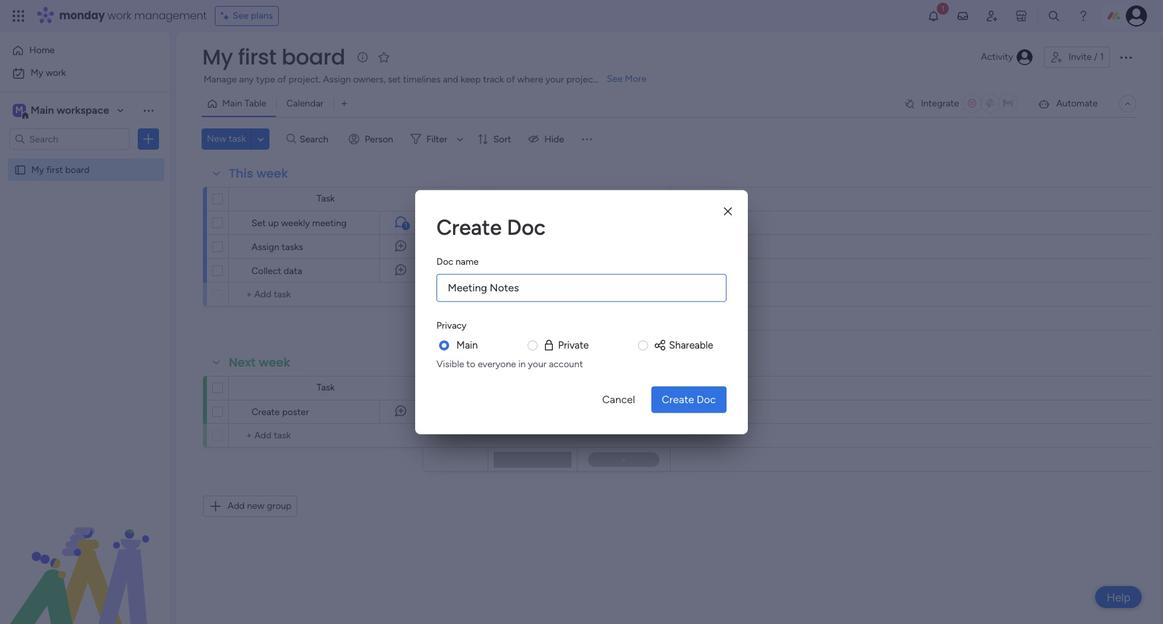 Task type: locate. For each thing, give the bounding box(es) containing it.
first down search in workspace field
[[46, 164, 63, 175]]

any
[[239, 74, 254, 85]]

timelines
[[403, 74, 441, 85]]

group
[[267, 501, 292, 512]]

next
[[229, 354, 256, 371]]

2 vertical spatial create
[[252, 407, 280, 418]]

0 vertical spatial your
[[546, 74, 564, 85]]

1 horizontal spatial first
[[238, 42, 277, 72]]

0 vertical spatial week
[[257, 165, 288, 182]]

my right the public board image
[[31, 164, 44, 175]]

doc
[[507, 215, 546, 240], [437, 256, 454, 267], [697, 393, 716, 406]]

doc inside button
[[697, 393, 716, 406]]

main
[[222, 98, 242, 109], [31, 104, 54, 116], [457, 339, 478, 351]]

board up project.
[[282, 42, 345, 72]]

week for next week
[[259, 354, 291, 371]]

new task
[[207, 133, 246, 144]]

0 vertical spatial create
[[437, 215, 502, 240]]

see inside the 'see plans' button
[[233, 10, 249, 21]]

working on it
[[505, 217, 561, 229]]

search everything image
[[1048, 9, 1061, 23]]

my
[[202, 42, 233, 72], [31, 67, 43, 79], [31, 164, 44, 175]]

1 horizontal spatial of
[[506, 74, 515, 85]]

sort
[[494, 133, 511, 145]]

first inside "my first board" list box
[[46, 164, 63, 175]]

cancel
[[602, 393, 635, 406]]

see left plans
[[233, 10, 249, 21]]

0 horizontal spatial see
[[233, 10, 249, 21]]

your right where
[[546, 74, 564, 85]]

manage any type of project. assign owners, set timelines and keep track of where your project stands.
[[204, 74, 629, 85]]

owners,
[[353, 74, 386, 85]]

collect
[[252, 266, 282, 277]]

of right type at the left top of the page
[[278, 74, 286, 85]]

work inside 'option'
[[46, 67, 66, 79]]

2 of from the left
[[506, 74, 515, 85]]

0 horizontal spatial first
[[46, 164, 63, 175]]

1 vertical spatial work
[[46, 67, 66, 79]]

0 horizontal spatial main
[[31, 104, 54, 116]]

add new group button
[[203, 496, 298, 517]]

shareable button
[[653, 338, 714, 353]]

1 vertical spatial my first board
[[31, 164, 90, 175]]

0 horizontal spatial create doc
[[437, 215, 546, 240]]

main table
[[222, 98, 267, 109]]

0 horizontal spatial create
[[252, 407, 280, 418]]

Doc name field
[[437, 274, 727, 302]]

arrow down image
[[452, 131, 468, 147]]

0 horizontal spatial work
[[46, 67, 66, 79]]

doc right column information image
[[697, 393, 716, 406]]

0 vertical spatial task
[[317, 193, 335, 204]]

column information image
[[652, 383, 663, 394]]

create doc
[[437, 215, 546, 240], [662, 393, 716, 406]]

week
[[257, 165, 288, 182], [259, 354, 291, 371]]

workspace selection element
[[13, 103, 111, 120]]

sort button
[[472, 128, 519, 150]]

1 horizontal spatial my first board
[[202, 42, 345, 72]]

2 horizontal spatial doc
[[697, 393, 716, 406]]

1 horizontal spatial create
[[437, 215, 502, 240]]

week right "this"
[[257, 165, 288, 182]]

main button
[[457, 338, 478, 353]]

board
[[282, 42, 345, 72], [65, 164, 90, 175]]

2 horizontal spatial main
[[457, 339, 478, 351]]

select product image
[[12, 9, 25, 23]]

My first board field
[[199, 42, 349, 72]]

track
[[483, 74, 504, 85]]

doc left name
[[437, 256, 454, 267]]

create down shareable button
[[662, 393, 694, 406]]

create doc button
[[651, 386, 727, 413]]

this
[[229, 165, 253, 182]]

set
[[252, 218, 266, 229]]

task
[[229, 133, 246, 144]]

0 vertical spatial my first board
[[202, 42, 345, 72]]

my inside 'option'
[[31, 67, 43, 79]]

see for see plans
[[233, 10, 249, 21]]

create doc inside 'heading'
[[437, 215, 546, 240]]

see more link
[[606, 73, 648, 86]]

0 vertical spatial first
[[238, 42, 277, 72]]

Next week field
[[226, 354, 294, 371]]

create
[[437, 215, 502, 240], [662, 393, 694, 406], [252, 407, 280, 418]]

1 vertical spatial see
[[607, 73, 623, 85]]

1 horizontal spatial work
[[108, 8, 132, 23]]

0 horizontal spatial board
[[65, 164, 90, 175]]

1 vertical spatial doc
[[437, 256, 454, 267]]

1 horizontal spatial see
[[607, 73, 623, 85]]

work down home at top left
[[46, 67, 66, 79]]

0 horizontal spatial my first board
[[31, 164, 90, 175]]

main right workspace icon
[[31, 104, 54, 116]]

create doc up name
[[437, 215, 546, 240]]

assign up the add view icon
[[323, 74, 351, 85]]

doc for create doc button
[[697, 393, 716, 406]]

m
[[15, 105, 23, 116]]

create left poster
[[252, 407, 280, 418]]

1 task from the top
[[317, 193, 335, 204]]

create doc down shareable
[[662, 393, 716, 406]]

week inside the next week field
[[259, 354, 291, 371]]

1 vertical spatial 1
[[405, 222, 407, 230]]

This week field
[[226, 165, 291, 182]]

work for my
[[46, 67, 66, 79]]

activity button
[[976, 47, 1039, 68]]

my down home at top left
[[31, 67, 43, 79]]

main inside workspace selection element
[[31, 104, 54, 116]]

stands.
[[599, 74, 629, 85]]

0 horizontal spatial doc
[[437, 256, 454, 267]]

create doc heading
[[437, 212, 727, 243]]

1 vertical spatial week
[[259, 354, 291, 371]]

type
[[256, 74, 275, 85]]

notifications image
[[927, 9, 941, 23]]

1 vertical spatial board
[[65, 164, 90, 175]]

1 horizontal spatial create doc
[[662, 393, 716, 406]]

0 vertical spatial 1
[[1101, 51, 1104, 63]]

create inside button
[[662, 393, 694, 406]]

board down search in workspace field
[[65, 164, 90, 175]]

monday marketplace image
[[1015, 9, 1028, 23]]

first
[[238, 42, 277, 72], [46, 164, 63, 175]]

main left table
[[222, 98, 242, 109]]

create for create doc button
[[662, 393, 694, 406]]

create doc inside button
[[662, 393, 716, 406]]

mar
[[613, 266, 628, 276]]

main inside privacy element
[[457, 339, 478, 351]]

add
[[228, 501, 245, 512]]

None field
[[602, 381, 646, 396]]

1 vertical spatial create
[[662, 393, 694, 406]]

1 horizontal spatial assign
[[323, 74, 351, 85]]

0 horizontal spatial assign
[[252, 242, 279, 253]]

new
[[247, 501, 265, 512]]

add view image
[[342, 99, 347, 109]]

lottie animation element
[[0, 490, 170, 624]]

main up to
[[457, 339, 478, 351]]

1 vertical spatial task
[[317, 382, 335, 393]]

2 horizontal spatial create
[[662, 393, 694, 406]]

1 vertical spatial your
[[528, 358, 547, 370]]

work right monday
[[108, 8, 132, 23]]

visible
[[437, 358, 464, 370]]

my first board up type at the left top of the page
[[202, 42, 345, 72]]

hide button
[[523, 128, 572, 150]]

week inside this week field
[[257, 165, 288, 182]]

0 horizontal spatial 1
[[405, 222, 407, 230]]

doc left it
[[507, 215, 546, 240]]

2 task from the top
[[317, 382, 335, 393]]

1 vertical spatial create doc
[[662, 393, 716, 406]]

1 image
[[937, 1, 949, 16]]

1
[[1101, 51, 1104, 63], [405, 222, 407, 230]]

create inside 'heading'
[[437, 215, 502, 240]]

my first board inside list box
[[31, 164, 90, 175]]

0 vertical spatial doc
[[507, 215, 546, 240]]

1 of from the left
[[278, 74, 286, 85]]

invite
[[1069, 51, 1092, 63]]

week for this week
[[257, 165, 288, 182]]

show board description image
[[355, 51, 371, 64]]

help button
[[1096, 586, 1142, 608]]

privacy
[[437, 320, 467, 331]]

first up type at the left top of the page
[[238, 42, 277, 72]]

shareable
[[669, 339, 714, 351]]

see
[[233, 10, 249, 21], [607, 73, 623, 85]]

1 horizontal spatial main
[[222, 98, 242, 109]]

work
[[108, 8, 132, 23], [46, 67, 66, 79]]

task
[[317, 193, 335, 204], [317, 382, 335, 393]]

meeting
[[312, 218, 347, 229]]

create for create doc 'heading'
[[437, 215, 502, 240]]

filter
[[427, 133, 448, 145]]

new task button
[[202, 128, 251, 150]]

1 horizontal spatial doc
[[507, 215, 546, 240]]

your right in
[[528, 358, 547, 370]]

your inside privacy element
[[528, 358, 547, 370]]

my up manage
[[202, 42, 233, 72]]

week right next
[[259, 354, 291, 371]]

board inside list box
[[65, 164, 90, 175]]

see inside see more "link"
[[607, 73, 623, 85]]

/
[[1095, 51, 1098, 63]]

public board image
[[14, 163, 27, 176]]

1 vertical spatial first
[[46, 164, 63, 175]]

person
[[365, 133, 393, 145]]

main inside button
[[222, 98, 242, 109]]

0 vertical spatial create doc
[[437, 215, 546, 240]]

home
[[29, 45, 55, 56]]

my first board down search in workspace field
[[31, 164, 90, 175]]

0 vertical spatial board
[[282, 42, 345, 72]]

2 vertical spatial doc
[[697, 393, 716, 406]]

of right track
[[506, 74, 515, 85]]

calendar
[[287, 98, 324, 109]]

0 vertical spatial work
[[108, 8, 132, 23]]

help
[[1107, 591, 1131, 604]]

create up name
[[437, 215, 502, 240]]

kendall parks image
[[1126, 5, 1148, 27]]

next week
[[229, 354, 291, 371]]

monday
[[59, 8, 105, 23]]

see left more at the right
[[607, 73, 623, 85]]

poster
[[282, 407, 309, 418]]

to
[[467, 358, 476, 370]]

collect data
[[252, 266, 302, 277]]

automate
[[1057, 98, 1098, 109]]

0 horizontal spatial of
[[278, 74, 286, 85]]

your
[[546, 74, 564, 85], [528, 358, 547, 370]]

up
[[268, 218, 279, 229]]

assign up collect
[[252, 242, 279, 253]]

option
[[0, 157, 170, 160]]

my first board list box
[[0, 155, 170, 360]]

0 vertical spatial see
[[233, 10, 249, 21]]



Task type: vqa. For each thing, say whether or not it's contained in the screenshot.
projects in the right of the page
no



Task type: describe. For each thing, give the bounding box(es) containing it.
monday work management
[[59, 8, 207, 23]]

invite members image
[[986, 9, 999, 23]]

tasks
[[282, 242, 303, 253]]

Search in workspace field
[[28, 131, 111, 147]]

invite / 1 button
[[1044, 47, 1110, 68]]

doc for create doc 'heading'
[[507, 215, 546, 240]]

where
[[518, 74, 543, 85]]

visible to everyone in your account
[[437, 358, 583, 370]]

set up weekly meeting
[[252, 218, 347, 229]]

private button
[[542, 338, 589, 353]]

my work option
[[8, 63, 162, 84]]

plans
[[251, 10, 273, 21]]

in
[[519, 358, 526, 370]]

1 horizontal spatial 1
[[1101, 51, 1104, 63]]

see more
[[607, 73, 647, 85]]

main for main workspace
[[31, 104, 54, 116]]

privacy heading
[[437, 319, 467, 333]]

person button
[[344, 128, 401, 150]]

mar 8
[[613, 266, 635, 276]]

integrate button
[[899, 90, 1027, 118]]

create poster
[[252, 407, 309, 418]]

see plans button
[[215, 6, 279, 26]]

cancel button
[[592, 386, 646, 413]]

help image
[[1077, 9, 1090, 23]]

angle down image
[[258, 134, 264, 144]]

home link
[[8, 40, 162, 61]]

doc name
[[437, 256, 479, 267]]

it
[[555, 217, 561, 229]]

update feed image
[[957, 9, 970, 23]]

management
[[134, 8, 207, 23]]

home option
[[8, 40, 162, 61]]

0 vertical spatial assign
[[323, 74, 351, 85]]

stuck
[[521, 265, 545, 276]]

private
[[558, 339, 589, 351]]

v2 search image
[[287, 132, 296, 147]]

name
[[456, 256, 479, 267]]

doc name heading
[[437, 255, 479, 269]]

set
[[388, 74, 401, 85]]

collapse board header image
[[1123, 99, 1134, 109]]

create doc for create doc button
[[662, 393, 716, 406]]

see for see more
[[607, 73, 623, 85]]

1 horizontal spatial board
[[282, 42, 345, 72]]

workspace
[[57, 104, 109, 116]]

more
[[625, 73, 647, 85]]

privacy element
[[437, 338, 727, 370]]

close image
[[724, 207, 732, 217]]

working
[[505, 217, 540, 229]]

project
[[567, 74, 597, 85]]

this week
[[229, 165, 288, 182]]

project.
[[289, 74, 321, 85]]

add to favorites image
[[377, 50, 391, 64]]

workspace image
[[13, 103, 26, 118]]

automate button
[[1033, 93, 1104, 114]]

everyone
[[478, 358, 516, 370]]

Search field
[[296, 130, 336, 148]]

my inside list box
[[31, 164, 44, 175]]

data
[[284, 266, 302, 277]]

create doc for create doc 'heading'
[[437, 215, 546, 240]]

1 vertical spatial assign
[[252, 242, 279, 253]]

activity
[[981, 51, 1014, 63]]

new
[[207, 133, 227, 144]]

task for next week
[[317, 382, 335, 393]]

invite / 1
[[1069, 51, 1104, 63]]

and
[[443, 74, 459, 85]]

main for main table
[[222, 98, 242, 109]]

add new group
[[228, 501, 292, 512]]

account
[[549, 358, 583, 370]]

see plans
[[233, 10, 273, 21]]

my work
[[31, 67, 66, 79]]

table
[[245, 98, 267, 109]]

manage
[[204, 74, 237, 85]]

on
[[542, 217, 553, 229]]

calendar button
[[277, 93, 334, 114]]

1 button
[[379, 211, 423, 235]]

integrate
[[921, 98, 960, 109]]

8
[[630, 266, 635, 276]]

main workspace
[[31, 104, 109, 116]]

work for monday
[[108, 8, 132, 23]]

weekly
[[281, 218, 310, 229]]

hide
[[545, 133, 564, 145]]

assign tasks
[[252, 242, 303, 253]]

lottie animation image
[[0, 490, 170, 624]]

task for this week
[[317, 193, 335, 204]]

my work link
[[8, 63, 162, 84]]

keep
[[461, 74, 481, 85]]

main table button
[[202, 93, 277, 114]]



